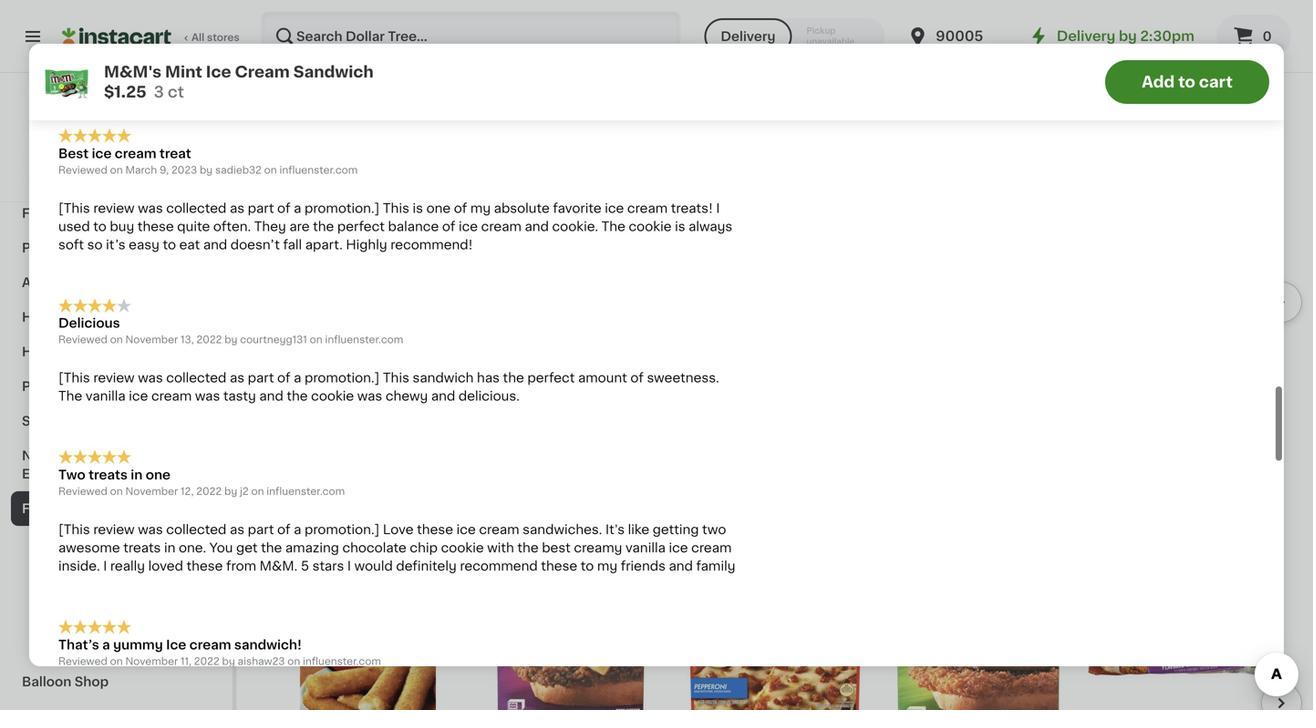 Task type: vqa. For each thing, say whether or not it's contained in the screenshot.
A-
no



Task type: locate. For each thing, give the bounding box(es) containing it.
1 vertical spatial would
[[355, 560, 393, 573]]

a inside that's a yummy ice cream sandwich! reviewed on november 11, 2022 by aishaw23 on influenster.com
[[102, 639, 110, 652]]

as inside [this review was collected as part of a promotion.] this sandwich has the perfect amount of sweetness. the vanilla ice cream was tasty and the cookie was chewy and delicious.
[[230, 372, 245, 385]]

3 review from the top
[[93, 372, 135, 385]]

really left loved
[[110, 560, 145, 573]]

item carousel region
[[274, 148, 1303, 476], [274, 549, 1303, 711]]

these up chip
[[417, 524, 454, 537]]

collected for get
[[166, 524, 227, 537]]

promotion.] inside [this review was collected as part of a promotion.] i love the texture of the cookie. i was afraid it would be hard because it's frozen. but mine was still soft. it can tend to be a little messy with kids but not bad. but we definitely had sticky hands. all in all it was really good.
[[305, 32, 380, 45]]

collected up frozen.
[[166, 32, 227, 45]]

0 vertical spatial care
[[83, 242, 114, 255]]

2022 inside that's a yummy ice cream sandwich! reviewed on november 11, 2022 by aishaw23 on influenster.com
[[194, 657, 220, 667]]

1 vertical spatial ice cream link
[[11, 561, 222, 596]]

cookie inside [this review was collected as part of a promotion.] this is one of my absolute favorite ice cream treats! i used to buy these quite often. they are the perfect balance of ice cream and cookie. the cookie is always soft so it's easy to eat and doesn't fall apart. highly recommend!
[[629, 220, 672, 233]]

the down favorite
[[602, 220, 626, 233]]

0 horizontal spatial vanilla
[[86, 390, 126, 403]]

1 horizontal spatial with
[[561, 50, 588, 63]]

& for garden
[[65, 311, 75, 324]]

one.
[[179, 542, 206, 555]]

apart.
[[305, 238, 343, 251]]

often.
[[213, 220, 251, 233]]

1 vertical spatial the
[[58, 390, 82, 403]]

[this up hard
[[58, 32, 90, 45]]

3 promotion.] from the top
[[305, 372, 380, 385]]

treats down eve
[[89, 469, 128, 482]]

part for cookie
[[248, 372, 274, 385]]

1 vertical spatial with
[[487, 542, 514, 555]]

0 vertical spatial home
[[22, 154, 62, 167]]

0 vertical spatial be
[[713, 32, 729, 45]]

1 horizontal spatial definitely
[[396, 560, 457, 573]]

0 horizontal spatial my
[[471, 202, 491, 215]]

None search field
[[261, 11, 681, 62]]

3 1 from the left
[[488, 353, 496, 373]]

essentials
[[22, 468, 89, 481]]

this for sandwich
[[383, 372, 410, 385]]

2 but from the left
[[702, 50, 724, 63]]

1 horizontal spatial add button
[[591, 562, 661, 595]]

cookie down treats! in the top right of the page
[[629, 220, 672, 233]]

promotion.] for chip
[[305, 524, 380, 537]]

4 reviewed from the top
[[58, 657, 108, 667]]

2023
[[171, 165, 197, 175]]

by left courtneyg131
[[225, 335, 238, 345]]

part for frozen.
[[248, 32, 274, 45]]

oz right 14
[[287, 395, 299, 405]]

refrigerated
[[33, 537, 113, 550]]

1 vertical spatial definitely
[[396, 560, 457, 573]]

treats up loved
[[123, 542, 161, 555]]

4 promotion.] from the top
[[305, 524, 380, 537]]

product group down chocolate
[[274, 556, 463, 711]]

1 vertical spatial really
[[110, 560, 145, 573]]

1 horizontal spatial it
[[659, 32, 668, 45]]

in inside two treats in one reviewed on november 12, 2022 by j2 on influenster.com
[[131, 469, 143, 482]]

recommend
[[460, 560, 538, 573]]

1 horizontal spatial delivery
[[1057, 30, 1116, 43]]

collected inside [this review was collected as part of a promotion.] i love the texture of the cookie. i was afraid it would be hard because it's frozen. but mine was still soft. it can tend to be a little messy with kids but not bad. but we definitely had sticky hands. all in all it was really good.
[[166, 32, 227, 45]]

ice cream down sandwich
[[274, 105, 377, 124]]

3 [this from the top
[[58, 372, 90, 385]]

a inside [this review was collected as part of a promotion.] love these ice cream sandwiches.  it's like getting two awesome treats in one.  you get the amazing chocolate chip cookie with the best creamy vanilla ice cream inside.  i really loved these from m&m.  5 stars i would definitely recommend these to my friends and family
[[294, 524, 301, 537]]

1 collected from the top
[[166, 32, 227, 45]]

frozen link up yummy
[[11, 596, 222, 631]]

food & drink
[[22, 207, 107, 220]]

0 vertical spatial definitely
[[80, 68, 141, 81]]

vanilla up friends
[[626, 542, 666, 555]]

review inside [this review was collected as part of a promotion.] this sandwich has the perfect amount of sweetness. the vanilla ice cream was tasty and the cookie was chewy and delicious.
[[93, 372, 135, 385]]

this up chewy
[[383, 372, 410, 385]]

review for [this review was collected as part of a promotion.] this sandwich has the perfect amount of sweetness. the vanilla ice cream was tasty and the cookie was chewy and delicious.
[[93, 372, 135, 385]]

by inside two treats in one reviewed on november 12, 2022 by j2 on influenster.com
[[224, 487, 237, 497]]

reviewed up foods
[[58, 487, 108, 497]]

absolute
[[494, 202, 550, 215]]

with up recommend
[[487, 542, 514, 555]]

[this inside [this review was collected as part of a promotion.] this is one of my absolute favorite ice cream treats! i used to buy these quite often. they are the perfect balance of ice cream and cookie. the cookie is always soft so it's easy to eat and doesn't fall apart. highly recommend!
[[58, 202, 90, 215]]

the
[[602, 220, 626, 233], [58, 390, 82, 403]]

was up loved
[[138, 524, 163, 537]]

ice inside 1 butter pecan real ice cream
[[799, 378, 819, 390]]

4 as from the top
[[230, 524, 245, 537]]

floral
[[22, 50, 58, 63]]

one inside two treats in one reviewed on november 12, 2022 by j2 on influenster.com
[[146, 469, 171, 482]]

has
[[477, 372, 500, 385]]

0 horizontal spatial product group
[[274, 556, 463, 711]]

ice right "pecan"
[[799, 378, 819, 390]]

two
[[58, 469, 86, 482]]

0 vertical spatial ice cream
[[274, 105, 377, 124]]

ice cream
[[274, 105, 377, 124], [33, 572, 98, 585]]

1 [this from the top
[[58, 32, 90, 45]]

promotion.]
[[305, 32, 380, 45], [305, 202, 380, 215], [305, 372, 380, 385], [305, 524, 380, 537]]

0 horizontal spatial perfect
[[338, 220, 385, 233]]

sadieb32
[[215, 165, 262, 175]]

frozen link up amazing
[[274, 505, 342, 527]]

3 collected from the top
[[166, 372, 227, 385]]

a right 3.6
[[294, 32, 301, 45]]

the up apart.
[[313, 220, 334, 233]]

review inside [this review was collected as part of a promotion.] this is one of my absolute favorite ice cream treats! i used to buy these quite often. they are the perfect balance of ice cream and cookie. the cookie is always soft so it's easy to eat and doesn't fall apart. highly recommend!
[[93, 202, 135, 215]]

it right "all"
[[310, 68, 318, 81]]

& left "garden"
[[65, 311, 75, 324]]

0 vertical spatial frozen link
[[274, 505, 342, 527]]

sandwich
[[413, 372, 474, 385]]

all up frozen.
[[192, 32, 205, 42]]

0 horizontal spatial ice cream link
[[11, 561, 222, 596]]

0 horizontal spatial 1
[[284, 353, 292, 373]]

definitely down chip
[[396, 560, 457, 573]]

delicious
[[58, 317, 120, 330]]

by inside that's a yummy ice cream sandwich! reviewed on november 11, 2022 by aishaw23 on influenster.com
[[222, 657, 235, 667]]

home & garden
[[22, 311, 127, 324]]

0 horizontal spatial in
[[131, 469, 143, 482]]

you
[[210, 542, 233, 555]]

by right '2023'
[[200, 165, 213, 175]]

cream
[[115, 147, 157, 160], [628, 202, 668, 215], [481, 220, 522, 233], [151, 390, 192, 403], [479, 524, 520, 537], [692, 542, 732, 555], [190, 639, 231, 652]]

review for [this review was collected as part of a promotion.] love these ice cream sandwiches.  it's like getting two awesome treats in one.  you get the amazing chocolate chip cookie with the best creamy vanilla ice cream inside.  i really loved these from m&m.  5 stars i would definitely recommend these to my friends and family
[[93, 524, 135, 537]]

part for often.
[[248, 202, 274, 215]]

oz inside 6.5 oz button
[[496, 30, 508, 41]]

product group down the "best"
[[477, 556, 666, 711]]

2 reviewed from the top
[[58, 335, 108, 345]]

1 vertical spatial november
[[125, 487, 178, 497]]

a for these
[[294, 524, 301, 537]]

ice cream link down awesome
[[11, 561, 222, 596]]

influenster.com right aishaw23
[[303, 657, 381, 667]]

0 vertical spatial the
[[602, 220, 626, 233]]

home up health
[[22, 311, 62, 324]]

0 horizontal spatial be
[[453, 50, 470, 63]]

2 vertical spatial 2022
[[194, 657, 220, 667]]

2022
[[197, 335, 222, 345], [196, 487, 222, 497], [194, 657, 220, 667]]

one inside [this review was collected as part of a promotion.] this is one of my absolute favorite ice cream treats! i used to buy these quite often. they are the perfect balance of ice cream and cookie. the cookie is always soft so it's easy to eat and doesn't fall apart. highly recommend!
[[427, 202, 451, 215]]

1 review from the top
[[93, 32, 135, 45]]

my inside [this review was collected as part of a promotion.] this is one of my absolute favorite ice cream treats! i used to buy these quite often. they are the perfect balance of ice cream and cookie. the cookie is always soft so it's easy to eat and doesn't fall apart. highly recommend!
[[471, 202, 491, 215]]

home inside home improvement & hardware
[[22, 154, 62, 167]]

to down creamy
[[581, 560, 594, 573]]

cookie. down favorite
[[552, 220, 599, 233]]

cookie
[[629, 220, 672, 233], [311, 390, 354, 403], [441, 542, 484, 555]]

in up loved
[[164, 542, 176, 555]]

as up tasty
[[230, 372, 245, 385]]

store
[[106, 157, 132, 167]]

1 vertical spatial is
[[675, 220, 686, 233]]

chocolate
[[343, 542, 407, 555]]

dollar tree
[[81, 136, 152, 149]]

1 horizontal spatial in
[[164, 542, 176, 555]]

2 promotion.] from the top
[[305, 202, 380, 215]]

ice cream down refrigerated
[[33, 572, 98, 585]]

2 [this from the top
[[58, 202, 90, 215]]

0 vertical spatial this
[[383, 202, 410, 215]]

add for 2nd add button from right
[[422, 572, 448, 585]]

home for home improvement & hardware
[[22, 154, 62, 167]]

0 vertical spatial with
[[561, 50, 588, 63]]

by inside delicious reviewed on november 13, 2022 by courtneyg131 on influenster.com
[[225, 335, 238, 345]]

cookie right chip
[[441, 542, 484, 555]]

part inside [this review was collected as part of a promotion.] this is one of my absolute favorite ice cream treats! i used to buy these quite often. they are the perfect balance of ice cream and cookie. the cookie is always soft so it's easy to eat and doesn't fall apart. highly recommend!
[[248, 202, 274, 215]]

year's
[[54, 450, 94, 463]]

add to cart button
[[1106, 60, 1270, 104]]

was up 'kids'
[[591, 32, 616, 45]]

had
[[144, 68, 168, 81]]

reviewed down best at top left
[[58, 165, 108, 175]]

delivery for delivery
[[721, 30, 776, 43]]

0 horizontal spatial it
[[310, 68, 318, 81]]

treats
[[89, 469, 128, 482], [123, 542, 161, 555]]

1 up butter
[[691, 353, 700, 373]]

it's
[[106, 238, 126, 251]]

reviewed down that's
[[58, 657, 108, 667]]

0 vertical spatial item carousel region
[[274, 148, 1303, 476]]

2022 right 12, at the bottom left
[[196, 487, 222, 497]]

real inside 1 butter pecan real ice cream
[[768, 378, 796, 390]]

be down texture
[[453, 50, 470, 63]]

to inside [this review was collected as part of a promotion.] i love the texture of the cookie. i was afraid it would be hard because it's frozen. but mine was still soft. it can tend to be a little messy with kids but not bad. but we definitely had sticky hands. all in all it was really good.
[[437, 50, 450, 63]]

as
[[230, 32, 245, 45], [230, 202, 245, 215], [230, 372, 245, 385], [230, 524, 245, 537]]

1 vertical spatial one
[[146, 469, 171, 482]]

and inside [this review was collected as part of a promotion.] love these ice cream sandwiches.  it's like getting two awesome treats in one.  you get the amazing chocolate chip cookie with the best creamy vanilla ice cream inside.  i really loved these from m&m.  5 stars i would definitely recommend these to my friends and family
[[669, 560, 693, 573]]

1 horizontal spatial ice cream link
[[274, 104, 377, 126]]

0 horizontal spatial cookie
[[311, 390, 354, 403]]

& up dollar
[[76, 120, 87, 132]]

would inside [this review was collected as part of a promotion.] love these ice cream sandwiches.  it's like getting two awesome treats in one.  you get the amazing chocolate chip cookie with the best creamy vanilla ice cream inside.  i really loved these from m&m.  5 stars i would definitely recommend these to my friends and family
[[355, 560, 393, 573]]

0 horizontal spatial all
[[192, 32, 205, 42]]

collected inside [this review was collected as part of a promotion.] this sandwich has the perfect amount of sweetness. the vanilla ice cream was tasty and the cookie was chewy and delicious.
[[166, 372, 227, 385]]

i left love
[[383, 32, 387, 45]]

by left 2:30pm
[[1120, 30, 1138, 43]]

0 vertical spatial is
[[413, 202, 423, 215]]

[this inside [this review was collected as part of a promotion.] this sandwich has the perfect amount of sweetness. the vanilla ice cream was tasty and the cookie was chewy and delicious.
[[58, 372, 90, 385]]

4 collected from the top
[[166, 524, 227, 537]]

november down yummy
[[125, 657, 178, 667]]

1 real from the left
[[768, 378, 796, 390]]

0 vertical spatial november
[[125, 335, 178, 345]]

instacart logo image
[[62, 26, 172, 47]]

cookie inside [this review was collected as part of a promotion.] this sandwich has the perfect amount of sweetness. the vanilla ice cream was tasty and the cookie was chewy and delicious.
[[311, 390, 354, 403]]

& right the cookies at the bottom left of the page
[[329, 378, 340, 390]]

would inside [this review was collected as part of a promotion.] i love the texture of the cookie. i was afraid it would be hard because it's frozen. but mine was still soft. it can tend to be a little messy with kids but not bad. but we definitely had sticky hands. all in all it was really good.
[[671, 32, 709, 45]]

would up bad.
[[671, 32, 709, 45]]

1 vertical spatial 2022
[[196, 487, 222, 497]]

is
[[413, 202, 423, 215], [675, 220, 686, 233]]

good.
[[388, 68, 425, 81]]

cream down absolute
[[481, 220, 522, 233]]

2 horizontal spatial 1
[[691, 353, 700, 373]]

1 horizontal spatial my
[[598, 560, 618, 573]]

definitely inside [this review was collected as part of a promotion.] i love the texture of the cookie. i was afraid it would be hard because it's frozen. but mine was still soft. it can tend to be a little messy with kids but not bad. but we definitely had sticky hands. all in all it was really good.
[[80, 68, 141, 81]]

0 horizontal spatial would
[[355, 560, 393, 573]]

1 horizontal spatial real
[[768, 378, 796, 390]]

1 horizontal spatial all
[[259, 68, 275, 81]]

influenster.com up are
[[280, 165, 358, 175]]

friends
[[621, 560, 666, 573]]

3 part from the top
[[248, 372, 274, 385]]

0 horizontal spatial with
[[487, 542, 514, 555]]

in left "all"
[[278, 68, 289, 81]]

1 horizontal spatial would
[[671, 32, 709, 45]]

messy
[[515, 50, 558, 63]]

4 part from the top
[[248, 524, 274, 537]]

2 november from the top
[[125, 487, 178, 497]]

1 vertical spatial cookie
[[311, 390, 354, 403]]

1 horizontal spatial really
[[350, 68, 385, 81]]

part up get
[[248, 524, 274, 537]]

influenster.com up 1 cookies & cream 14 oz
[[325, 335, 404, 345]]

part inside [this review was collected as part of a promotion.] this sandwich has the perfect amount of sweetness. the vanilla ice cream was tasty and the cookie was chewy and delicious.
[[248, 372, 274, 385]]

4 [this from the top
[[58, 524, 90, 537]]

3 as from the top
[[230, 372, 245, 385]]

2 this from the top
[[383, 372, 410, 385]]

dollar tree logo image
[[99, 95, 134, 130]]

★★★★★
[[58, 129, 131, 143], [58, 129, 131, 143], [58, 299, 131, 313], [58, 299, 131, 313], [58, 451, 131, 465], [58, 451, 131, 465], [58, 621, 131, 635], [58, 621, 131, 635]]

1 for 1 butter pecan real ice cream
[[691, 353, 700, 373]]

influenster.com up amazing
[[267, 487, 345, 497]]

promotion.] inside [this review was collected as part of a promotion.] this sandwich has the perfect amount of sweetness. the vanilla ice cream was tasty and the cookie was chewy and delicious.
[[305, 372, 380, 385]]

influenster.com
[[280, 165, 358, 175], [325, 335, 404, 345], [267, 487, 345, 497], [303, 657, 381, 667]]

delivery inside button
[[721, 30, 776, 43]]

product group
[[274, 556, 463, 711], [477, 556, 666, 711]]

my inside [this review was collected as part of a promotion.] love these ice cream sandwiches.  it's like getting two awesome treats in one.  you get the amazing chocolate chip cookie with the best creamy vanilla ice cream inside.  i really loved these from m&m.  5 stars i would definitely recommend these to my friends and family
[[598, 560, 618, 573]]

perfect
[[338, 220, 385, 233], [528, 372, 575, 385]]

favorite
[[553, 202, 602, 215]]

1 vertical spatial frozen link
[[11, 596, 222, 631]]

add button
[[387, 562, 457, 595], [591, 562, 661, 595]]

1 home from the top
[[22, 154, 62, 167]]

cookie. inside [this review was collected as part of a promotion.] this is one of my absolute favorite ice cream treats! i used to buy these quite often. they are the perfect balance of ice cream and cookie. the cookie is always soft so it's easy to eat and doesn't fall apart. highly recommend!
[[552, 220, 599, 233]]

cream inside [this review was collected as part of a promotion.] this sandwich has the perfect amount of sweetness. the vanilla ice cream was tasty and the cookie was chewy and delicious.
[[151, 390, 192, 403]]

2 real from the left
[[616, 378, 644, 390]]

1 horizontal spatial is
[[675, 220, 686, 233]]

1 vertical spatial this
[[383, 372, 410, 385]]

1 for 1 cookies & cream 14 oz
[[284, 353, 292, 373]]

definitely down because
[[80, 68, 141, 81]]

1 inside 1 cookies & cream 14 oz
[[284, 353, 292, 373]]

1 vertical spatial in
[[131, 469, 143, 482]]

always
[[689, 220, 733, 233]]

care
[[83, 242, 114, 255], [69, 346, 100, 359]]

the inside [this review was collected as part of a promotion.] this sandwich has the perfect amount of sweetness. the vanilla ice cream was tasty and the cookie was chewy and delicious.
[[58, 390, 82, 403]]

2 horizontal spatial add
[[1142, 74, 1176, 90]]

1 vertical spatial item carousel region
[[274, 549, 1303, 711]]

1 vertical spatial all
[[259, 68, 275, 81]]

oz for 6.5 oz
[[496, 30, 508, 41]]

really inside [this review was collected as part of a promotion.] love these ice cream sandwiches.  it's like getting two awesome treats in one.  you get the amazing chocolate chip cookie with the best creamy vanilla ice cream inside.  i really loved these from m&m.  5 stars i would definitely recommend these to my friends and family
[[110, 560, 145, 573]]

14
[[274, 395, 285, 405]]

1 horizontal spatial be
[[713, 32, 729, 45]]

delivery for delivery by 2:30pm
[[1057, 30, 1116, 43]]

the up tend
[[420, 32, 441, 45]]

review up because
[[93, 32, 135, 45]]

1 this from the top
[[383, 202, 410, 215]]

3.6 oz
[[274, 30, 304, 41]]

0 vertical spatial ice cream link
[[274, 104, 377, 126]]

2 horizontal spatial cookie
[[629, 220, 672, 233]]

[this
[[58, 32, 90, 45], [58, 202, 90, 215], [58, 372, 90, 385], [58, 524, 90, 537]]

but up hands.
[[218, 50, 240, 63]]

2 add button from the left
[[591, 562, 661, 595]]

inside.
[[58, 560, 100, 573]]

0 horizontal spatial real
[[616, 378, 644, 390]]

1 vertical spatial cookie.
[[552, 220, 599, 233]]

0 vertical spatial cookie.
[[534, 32, 581, 45]]

ice down frozen.
[[206, 64, 231, 80]]

3 november from the top
[[125, 657, 178, 667]]

0 horizontal spatial frozen link
[[11, 596, 222, 631]]

item carousel region containing 1
[[274, 148, 1303, 476]]

part inside [this review was collected as part of a promotion.] love these ice cream sandwiches.  it's like getting two awesome treats in one.  you get the amazing chocolate chip cookie with the best creamy vanilla ice cream inside.  i really loved these from m&m.  5 stars i would definitely recommend these to my friends and family
[[248, 524, 274, 537]]

1 horizontal spatial add
[[625, 572, 652, 585]]

bean
[[522, 378, 555, 390]]

november left 12, at the bottom left
[[125, 487, 178, 497]]

one down the "party"
[[146, 469, 171, 482]]

november left 13,
[[125, 335, 178, 345]]

garden
[[78, 311, 127, 324]]

review down health care link
[[93, 372, 135, 385]]

collected inside [this review was collected as part of a promotion.] love these ice cream sandwiches.  it's like getting two awesome treats in one.  you get the amazing chocolate chip cookie with the best creamy vanilla ice cream inside.  i really loved these from m&m.  5 stars i would definitely recommend these to my friends and family
[[166, 524, 227, 537]]

1 inside 1 vanilla bean flavored real ice cream
[[488, 353, 496, 373]]

promotion.] for are
[[305, 202, 380, 215]]

auto link
[[11, 266, 222, 300]]

item carousel region containing add
[[274, 549, 1303, 711]]

reviewed inside best ice cream treat reviewed on march 9, 2023 by sadieb32 on influenster.com
[[58, 165, 108, 175]]

1 vertical spatial care
[[69, 346, 100, 359]]

oz
[[292, 30, 304, 41], [496, 30, 508, 41], [287, 395, 299, 405]]

[this review was collected as part of a promotion.] love these ice cream sandwiches.  it's like getting two awesome treats in one.  you get the amazing chocolate chip cookie with the best creamy vanilla ice cream inside.  i really loved these from m&m.  5 stars i would definitely recommend these to my friends and family
[[58, 524, 736, 573]]

oz right 6.5 on the top left of the page
[[496, 30, 508, 41]]

m&m's mint ice cream sandwich $1.25 3 ct
[[104, 64, 374, 100]]

add button down chip
[[387, 562, 457, 595]]

[this review was collected as part of a promotion.] this is one of my absolute favorite ice cream treats! i used to buy these quite often. they are the perfect balance of ice cream and cookie. the cookie is always soft so it's easy to eat and doesn't fall apart. highly recommend!
[[58, 202, 733, 251]]

1 horizontal spatial product group
[[477, 556, 666, 711]]

as inside [this review was collected as part of a promotion.] this is one of my absolute favorite ice cream treats! i used to buy these quite often. they are the perfect balance of ice cream and cookie. the cookie is always soft so it's easy to eat and doesn't fall apart. highly recommend!
[[230, 202, 245, 215]]

[this for [this review was collected as part of a promotion.] this is one of my absolute favorite ice cream treats! i used to buy these quite often. they are the perfect balance of ice cream and cookie. the cookie is always soft so it's easy to eat and doesn't fall apart. highly recommend!
[[58, 202, 90, 215]]

2 product group from the left
[[477, 556, 666, 711]]

care for health care
[[69, 346, 100, 359]]

4 review from the top
[[93, 524, 135, 537]]

add for 1st add button from right
[[625, 572, 652, 585]]

0 horizontal spatial definitely
[[80, 68, 141, 81]]

the right 14
[[287, 390, 308, 403]]

2 vertical spatial november
[[125, 657, 178, 667]]

add
[[1142, 74, 1176, 90], [422, 572, 448, 585], [625, 572, 652, 585]]

this for is
[[383, 202, 410, 215]]

0 horizontal spatial add button
[[387, 562, 457, 595]]

2 item carousel region from the top
[[274, 549, 1303, 711]]

as inside [this review was collected as part of a promotion.] love these ice cream sandwiches.  it's like getting two awesome treats in one.  you get the amazing chocolate chip cookie with the best creamy vanilla ice cream inside.  i really loved these from m&m.  5 stars i would definitely recommend these to my friends and family
[[230, 524, 245, 537]]

mint
[[165, 64, 202, 80]]

0 vertical spatial 2022
[[197, 335, 222, 345]]

2 collected from the top
[[166, 202, 227, 215]]

0 horizontal spatial ice cream
[[33, 572, 98, 585]]

1 promotion.] from the top
[[305, 32, 380, 45]]

oz right 3.6
[[292, 30, 304, 41]]

to inside button
[[1179, 74, 1196, 90]]

0 vertical spatial perfect
[[338, 220, 385, 233]]

2022 inside delicious reviewed on november 13, 2022 by courtneyg131 on influenster.com
[[197, 335, 222, 345]]

view more
[[1196, 108, 1265, 121]]

1 vertical spatial perfect
[[528, 372, 575, 385]]

real right "pecan"
[[768, 378, 796, 390]]

and down often.
[[203, 238, 227, 251]]

to
[[437, 50, 450, 63], [1179, 74, 1196, 90], [93, 220, 107, 233], [163, 238, 176, 251], [581, 560, 594, 573]]

and down sandwich
[[431, 390, 456, 403]]

1 vertical spatial treats
[[123, 542, 161, 555]]

was inside [this review was collected as part of a promotion.] this is one of my absolute favorite ice cream treats! i used to buy these quite often. they are the perfect balance of ice cream and cookie. the cookie is always soft so it's easy to eat and doesn't fall apart. highly recommend!
[[138, 202, 163, 215]]

[this down health care
[[58, 372, 90, 385]]

1 as from the top
[[230, 32, 245, 45]]

[this inside [this review was collected as part of a promotion.] i love the texture of the cookie. i was afraid it would be hard because it's frozen. but mine was still soft. it can tend to be a little messy with kids but not bad. but we definitely had sticky hands. all in all it was really good.
[[58, 32, 90, 45]]

cream inside that's a yummy ice cream sandwich! reviewed on november 11, 2022 by aishaw23 on influenster.com
[[190, 639, 231, 652]]

dollar
[[81, 136, 120, 149]]

get
[[236, 542, 258, 555]]

1 horizontal spatial perfect
[[528, 372, 575, 385]]

1 up the cookies at the bottom left of the page
[[284, 353, 292, 373]]

it
[[365, 50, 374, 63]]

the
[[420, 32, 441, 45], [510, 32, 531, 45], [313, 220, 334, 233], [503, 372, 524, 385], [287, 390, 308, 403], [261, 542, 282, 555], [518, 542, 539, 555]]

collected inside [this review was collected as part of a promotion.] this is one of my absolute favorite ice cream treats! i used to buy these quite often. they are the perfect balance of ice cream and cookie. the cookie is always soft so it's easy to eat and doesn't fall apart. highly recommend!
[[166, 202, 227, 215]]

dollar tree link
[[81, 95, 152, 151]]

and down absolute
[[525, 220, 549, 233]]

0 horizontal spatial delivery
[[721, 30, 776, 43]]

personal
[[22, 242, 80, 255]]

[this inside [this review was collected as part of a promotion.] love these ice cream sandwiches.  it's like getting two awesome treats in one.  you get the amazing chocolate chip cookie with the best creamy vanilla ice cream inside.  i really loved these from m&m.  5 stars i would definitely recommend these to my friends and family
[[58, 524, 90, 537]]

1 1 from the left
[[284, 353, 292, 373]]

1 horizontal spatial but
[[702, 50, 724, 63]]

1 horizontal spatial the
[[602, 220, 626, 233]]

this inside [this review was collected as part of a promotion.] this sandwich has the perfect amount of sweetness. the vanilla ice cream was tasty and the cookie was chewy and delicious.
[[383, 372, 410, 385]]

collected for because
[[166, 32, 227, 45]]

view more link
[[1196, 106, 1277, 124]]

2 as from the top
[[230, 202, 245, 215]]

pecan
[[725, 378, 765, 390]]

1 but from the left
[[218, 50, 240, 63]]

2 home from the top
[[22, 311, 62, 324]]

1 november from the top
[[125, 335, 178, 345]]

& up used
[[58, 207, 69, 220]]

it's
[[606, 524, 625, 537]]

really
[[350, 68, 385, 81], [110, 560, 145, 573]]

3 reviewed from the top
[[58, 487, 108, 497]]

1 horizontal spatial cookie
[[441, 542, 484, 555]]

vanilla up the sales link
[[86, 390, 126, 403]]

texture
[[444, 32, 490, 45]]

2 review from the top
[[93, 202, 135, 215]]

add to cart
[[1142, 74, 1234, 90]]

0 horizontal spatial add
[[422, 572, 448, 585]]

1 for 1 vanilla bean flavored real ice cream
[[488, 353, 496, 373]]

this inside [this review was collected as part of a promotion.] this is one of my absolute favorite ice cream treats! i used to buy these quite often. they are the perfect balance of ice cream and cookie. the cookie is always soft so it's easy to eat and doesn't fall apart. highly recommend!
[[383, 202, 410, 215]]

0 vertical spatial in
[[278, 68, 289, 81]]

1 reviewed from the top
[[58, 165, 108, 175]]

2 1 from the left
[[691, 353, 700, 373]]

0 horizontal spatial but
[[218, 50, 240, 63]]

all
[[293, 68, 307, 81]]

but
[[218, 50, 240, 63], [702, 50, 724, 63]]

2 vertical spatial in
[[164, 542, 176, 555]]

of
[[277, 32, 291, 45], [493, 32, 507, 45], [277, 202, 291, 215], [454, 202, 467, 215], [442, 220, 456, 233], [277, 372, 291, 385], [631, 372, 644, 385], [277, 524, 291, 537]]

0 horizontal spatial really
[[110, 560, 145, 573]]

cream inside 1 vanilla bean flavored real ice cream
[[500, 396, 543, 409]]

0 vertical spatial vanilla
[[86, 390, 126, 403]]

delivery by 2:30pm link
[[1028, 26, 1195, 47]]

would down chocolate
[[355, 560, 393, 573]]

& up guarantee
[[156, 154, 167, 167]]

promotion.] inside [this review was collected as part of a promotion.] this is one of my absolute favorite ice cream treats! i used to buy these quite often. they are the perfect balance of ice cream and cookie. the cookie is always soft so it's easy to eat and doesn't fall apart. highly recommend!
[[305, 202, 380, 215]]

apparel
[[22, 120, 73, 132]]

2 part from the top
[[248, 202, 274, 215]]

auto
[[22, 276, 53, 289]]

these down one.
[[187, 560, 223, 573]]

frozen link
[[274, 505, 342, 527], [11, 596, 222, 631]]

i down awesome
[[103, 560, 107, 573]]

1 horizontal spatial 1
[[488, 353, 496, 373]]

real right flavored
[[616, 378, 644, 390]]

by left aishaw23
[[222, 657, 235, 667]]

2022 inside two treats in one reviewed on november 12, 2022 by j2 on influenster.com
[[196, 487, 222, 497]]

1 part from the top
[[248, 32, 274, 45]]

would
[[671, 32, 709, 45], [355, 560, 393, 573]]

as for cookie
[[230, 372, 245, 385]]

part inside [this review was collected as part of a promotion.] i love the texture of the cookie. i was afraid it would be hard because it's frozen. but mine was still soft. it can tend to be a little messy with kids but not bad. but we definitely had sticky hands. all in all it was really good.
[[248, 32, 274, 45]]

part up they
[[248, 202, 274, 215]]

the inside [this review was collected as part of a promotion.] this is one of my absolute favorite ice cream treats! i used to buy these quite often. they are the perfect balance of ice cream and cookie. the cookie is always soft so it's easy to eat and doesn't fall apart. highly recommend!
[[602, 220, 626, 233]]

1 horizontal spatial one
[[427, 202, 451, 215]]

1 vertical spatial vanilla
[[626, 542, 666, 555]]

2 horizontal spatial in
[[278, 68, 289, 81]]

cream up march
[[115, 147, 157, 160]]

these up "easy"
[[138, 220, 174, 233]]

2022 right 13,
[[197, 335, 222, 345]]

review inside [this review was collected as part of a promotion.] love these ice cream sandwiches.  it's like getting two awesome treats in one.  you get the amazing chocolate chip cookie with the best creamy vanilla ice cream inside.  i really loved these from m&m.  5 stars i would definitely recommend these to my friends and family
[[93, 524, 135, 537]]

0 vertical spatial treats
[[89, 469, 128, 482]]

perfect left amount
[[528, 372, 575, 385]]

1 cookies & cream 14 oz
[[274, 353, 386, 405]]

0 vertical spatial cookie
[[629, 220, 672, 233]]

[this for [this review was collected as part of a promotion.] this sandwich has the perfect amount of sweetness. the vanilla ice cream was tasty and the cookie was chewy and delicious.
[[58, 372, 90, 385]]

1 vertical spatial home
[[22, 311, 62, 324]]

home improvement & hardware link
[[11, 143, 222, 196]]

0 vertical spatial would
[[671, 32, 709, 45]]

in down the "party"
[[131, 469, 143, 482]]

0 vertical spatial my
[[471, 202, 491, 215]]

1 item carousel region from the top
[[274, 148, 1303, 476]]

a inside [this review was collected as part of a promotion.] this sandwich has the perfect amount of sweetness. the vanilla ice cream was tasty and the cookie was chewy and delicious.
[[294, 372, 301, 385]]

ct
[[168, 84, 184, 100]]



Task type: describe. For each thing, give the bounding box(es) containing it.
november inside two treats in one reviewed on november 12, 2022 by j2 on influenster.com
[[125, 487, 178, 497]]

collected for these
[[166, 202, 227, 215]]

as for amazing
[[230, 524, 245, 537]]

are
[[290, 220, 310, 233]]

with inside [this review was collected as part of a promotion.] love these ice cream sandwiches.  it's like getting two awesome treats in one.  you get the amazing chocolate chip cookie with the best creamy vanilla ice cream inside.  i really loved these from m&m.  5 stars i would definitely recommend these to my friends and family
[[487, 542, 514, 555]]

that's
[[58, 639, 99, 652]]

the up messy
[[510, 32, 531, 45]]

[this review was collected as part of a promotion.] i love the texture of the cookie. i was afraid it would be hard because it's frozen. but mine was still soft. it can tend to be a little messy with kids but not bad. but we definitely had sticky hands. all in all it was really good.
[[58, 32, 729, 81]]

1 product group from the left
[[274, 556, 463, 711]]

floral link
[[11, 39, 222, 74]]

to down the drink
[[93, 220, 107, 233]]

best
[[542, 542, 571, 555]]

health care link
[[11, 335, 222, 370]]

care for personal care
[[83, 242, 114, 255]]

new
[[22, 450, 51, 463]]

1 horizontal spatial ice cream
[[274, 105, 377, 124]]

influenster.com inside two treats in one reviewed on november 12, 2022 by j2 on influenster.com
[[267, 487, 345, 497]]

ice left the "inside."
[[33, 572, 53, 585]]

flavored
[[558, 378, 613, 390]]

quite
[[177, 220, 210, 233]]

that's a yummy ice cream sandwich! reviewed on november 11, 2022 by aishaw23 on influenster.com
[[58, 639, 381, 667]]

sandwiches.
[[523, 524, 603, 537]]

& for drink
[[58, 207, 69, 220]]

getting
[[653, 524, 699, 537]]

part for amazing
[[248, 524, 274, 537]]

apparel & accessories link
[[11, 109, 222, 143]]

ice inside m&m's mint ice cream sandwich $1.25 3 ct
[[206, 64, 231, 80]]

ice inside 1 vanilla bean flavored real ice cream
[[477, 396, 497, 409]]

with inside [this review was collected as part of a promotion.] i love the texture of the cookie. i was afraid it would be hard because it's frozen. but mine was still soft. it can tend to be a little messy with kids but not bad. but we definitely had sticky hands. all in all it was really good.
[[561, 50, 588, 63]]

1 butter pecan real ice cream
[[681, 353, 865, 390]]

best
[[58, 147, 89, 160]]

sticky
[[171, 68, 210, 81]]

guarantee
[[140, 176, 193, 186]]

the inside [this review was collected as part of a promotion.] this is one of my absolute favorite ice cream treats! i used to buy these quite often. they are the perfect balance of ice cream and cookie. the cookie is always soft so it's easy to eat and doesn't fall apart. highly recommend!
[[313, 220, 334, 233]]

influenster.com inside that's a yummy ice cream sandwich! reviewed on november 11, 2022 by aishaw23 on influenster.com
[[303, 657, 381, 667]]

6.5 oz
[[477, 30, 508, 41]]

0 horizontal spatial is
[[413, 202, 423, 215]]

100% satisfaction guarantee button
[[28, 170, 204, 188]]

a for love
[[294, 32, 301, 45]]

influenster.com inside best ice cream treat reviewed on march 9, 2023 by sadieb32 on influenster.com
[[280, 165, 358, 175]]

ice inside that's a yummy ice cream sandwich! reviewed on november 11, 2022 by aishaw23 on influenster.com
[[166, 639, 187, 652]]

accessories
[[90, 120, 171, 132]]

oz for 3.6 oz
[[292, 30, 304, 41]]

aishaw23
[[238, 657, 285, 667]]

party
[[124, 450, 160, 463]]

it's
[[149, 50, 168, 63]]

cream up recommend
[[479, 524, 520, 537]]

treats inside two treats in one reviewed on november 12, 2022 by j2 on influenster.com
[[89, 469, 128, 482]]

hands.
[[213, 68, 256, 81]]

perfect inside [this review was collected as part of a promotion.] this is one of my absolute favorite ice cream treats! i used to buy these quite often. they are the perfect balance of ice cream and cookie. the cookie is always soft so it's easy to eat and doesn't fall apart. highly recommend!
[[338, 220, 385, 233]]

11,
[[181, 657, 192, 667]]

service type group
[[705, 18, 885, 55]]

3.6
[[274, 30, 290, 41]]

cookie. inside [this review was collected as part of a promotion.] i love the texture of the cookie. i was afraid it would be hard because it's frozen. but mine was still soft. it can tend to be a little messy with kids but not bad. but we definitely had sticky hands. all in all it was really good.
[[534, 32, 581, 45]]

from
[[226, 560, 256, 573]]

the left the "best"
[[518, 542, 539, 555]]

foods
[[69, 503, 110, 516]]

as for often.
[[230, 202, 245, 215]]

soft.
[[332, 50, 362, 63]]

cream inside 1 cookies & cream 14 oz
[[343, 378, 386, 390]]

the up m&m.
[[261, 542, 282, 555]]

really inside [this review was collected as part of a promotion.] i love the texture of the cookie. i was afraid it would be hard because it's frozen. but mine was still soft. it can tend to be a little messy with kids but not bad. but we definitely had sticky hands. all in all it was really good.
[[350, 68, 385, 81]]

& inside 1 cookies & cream 14 oz
[[329, 378, 340, 390]]

[this for [this review was collected as part of a promotion.] i love the texture of the cookie. i was afraid it would be hard because it's frozen. but mine was still soft. it can tend to be a little messy with kids but not bad. but we definitely had sticky hands. all in all it was really good.
[[58, 32, 90, 45]]

collected for and
[[166, 372, 227, 385]]

can
[[377, 50, 400, 63]]

in inside [this review was collected as part of a promotion.] i love the texture of the cookie. i was afraid it would be hard because it's frozen. but mine was still soft. it can tend to be a little messy with kids but not bad. but we definitely had sticky hands. all in all it was really good.
[[278, 68, 289, 81]]

love
[[390, 32, 417, 45]]

treats inside [this review was collected as part of a promotion.] love these ice cream sandwiches.  it's like getting two awesome treats in one.  you get the amazing chocolate chip cookie with the best creamy vanilla ice cream inside.  i really loved these from m&m.  5 stars i would definitely recommend these to my friends and family
[[123, 542, 161, 555]]

all inside [this review was collected as part of a promotion.] i love the texture of the cookie. i was afraid it would be hard because it's frozen. but mine was still soft. it can tend to be a little messy with kids but not bad. but we definitely had sticky hands. all in all it was really good.
[[259, 68, 275, 81]]

12,
[[181, 487, 194, 497]]

of inside [this review was collected as part of a promotion.] love these ice cream sandwiches.  it's like getting two awesome treats in one.  you get the amazing chocolate chip cookie with the best creamy vanilla ice cream inside.  i really loved these from m&m.  5 stars i would definitely recommend these to my friends and family
[[277, 524, 291, 537]]

[this for [this review was collected as part of a promotion.] love these ice cream sandwiches.  it's like getting two awesome treats in one.  you get the amazing chocolate chip cookie with the best creamy vanilla ice cream inside.  i really loved these from m&m.  5 stars i would definitely recommend these to my friends and family
[[58, 524, 90, 537]]

100%
[[47, 176, 74, 186]]

vanilla inside [this review was collected as part of a promotion.] this sandwich has the perfect amount of sweetness. the vanilla ice cream was tasty and the cookie was chewy and delicious.
[[86, 390, 126, 403]]

afraid
[[619, 32, 656, 45]]

a down texture
[[473, 50, 480, 63]]

i right stars
[[348, 560, 351, 573]]

1 vertical spatial it
[[310, 68, 318, 81]]

6.5 oz button
[[477, 0, 666, 43]]

food
[[22, 207, 55, 220]]

a for sandwich
[[294, 372, 301, 385]]

a for is
[[294, 202, 301, 215]]

ice down "all"
[[274, 105, 305, 124]]

i left afraid at the left of the page
[[584, 32, 588, 45]]

as for frozen.
[[230, 32, 245, 45]]

stars
[[313, 560, 344, 573]]

these inside [this review was collected as part of a promotion.] this is one of my absolute favorite ice cream treats! i used to buy these quite often. they are the perfect balance of ice cream and cookie. the cookie is always soft so it's easy to eat and doesn't fall apart. highly recommend!
[[138, 220, 174, 233]]

sandwich!
[[234, 639, 302, 652]]

all stores link
[[62, 11, 241, 62]]

so
[[87, 238, 103, 251]]

0 button
[[1217, 15, 1292, 58]]

the right has
[[503, 372, 524, 385]]

eat
[[179, 238, 200, 251]]

easy
[[129, 238, 160, 251]]

cream inside m&m's mint ice cream sandwich $1.25 3 ct
[[235, 64, 290, 80]]

j2
[[240, 487, 249, 497]]

was up it's
[[138, 32, 163, 45]]

more
[[1231, 108, 1265, 121]]

butter
[[681, 378, 721, 390]]

like
[[628, 524, 650, 537]]

these down the "best"
[[541, 560, 578, 573]]

new year's eve party essentials link
[[11, 439, 222, 492]]

was left tasty
[[195, 390, 220, 403]]

perfect inside [this review was collected as part of a promotion.] this sandwich has the perfect amount of sweetness. the vanilla ice cream was tasty and the cookie was chewy and delicious.
[[528, 372, 575, 385]]

definitely inside [this review was collected as part of a promotion.] love these ice cream sandwiches.  it's like getting two awesome treats in one.  you get the amazing chocolate chip cookie with the best creamy vanilla ice cream inside.  i really loved these from m&m.  5 stars i would definitely recommend these to my friends and family
[[396, 560, 457, 573]]

was down soft.
[[322, 68, 347, 81]]

1 vertical spatial be
[[453, 50, 470, 63]]

oz inside 1 cookies & cream 14 oz
[[287, 395, 299, 405]]

cream left treats! in the top right of the page
[[628, 202, 668, 215]]

was up "all"
[[279, 50, 304, 63]]

cream down two
[[692, 542, 732, 555]]

chewy
[[386, 390, 428, 403]]

1 vanilla bean flavored real ice cream
[[477, 353, 644, 409]]

november inside delicious reviewed on november 13, 2022 by courtneyg131 on influenster.com
[[125, 335, 178, 345]]

0 vertical spatial it
[[659, 32, 668, 45]]

best ice cream treat reviewed on march 9, 2023 by sadieb32 on influenster.com
[[58, 147, 358, 175]]

cream inside best ice cream treat reviewed on march 9, 2023 by sadieb32 on influenster.com
[[115, 147, 157, 160]]

reviewed inside two treats in one reviewed on november 12, 2022 by j2 on influenster.com
[[58, 487, 108, 497]]

because
[[90, 50, 146, 63]]

cream inside 1 butter pecan real ice cream
[[822, 378, 865, 390]]

& for accessories
[[76, 120, 87, 132]]

frozen up that's
[[33, 607, 76, 620]]

not
[[646, 50, 667, 63]]

i inside [this review was collected as part of a promotion.] this is one of my absolute favorite ice cream treats! i used to buy these quite often. they are the perfect balance of ice cream and cookie. the cookie is always soft so it's easy to eat and doesn't fall apart. highly recommend!
[[717, 202, 720, 215]]

m&m.
[[260, 560, 298, 573]]

courtneyg131
[[240, 335, 307, 345]]

balloon shop
[[22, 676, 109, 689]]

home improvement & hardware
[[22, 154, 167, 185]]

personal care link
[[11, 231, 222, 266]]

influenster.com inside delicious reviewed on november 13, 2022 by courtneyg131 on influenster.com
[[325, 335, 404, 345]]

home for home & garden
[[22, 311, 62, 324]]

was inside [this review was collected as part of a promotion.] love these ice cream sandwiches.  it's like getting two awesome treats in one.  you get the amazing chocolate chip cookie with the best creamy vanilla ice cream inside.  i really loved these from m&m.  5 stars i would definitely recommend these to my friends and family
[[138, 524, 163, 537]]

view
[[1196, 108, 1227, 121]]

doesn't
[[231, 238, 280, 251]]

sweetness.
[[647, 372, 720, 385]]

1 vertical spatial ice cream
[[33, 572, 98, 585]]

0 vertical spatial all
[[192, 32, 205, 42]]

cookies
[[274, 378, 326, 390]]

eve
[[97, 450, 121, 463]]

bad.
[[670, 50, 698, 63]]

improvement
[[65, 154, 153, 167]]

[this review was collected as part of a promotion.] this sandwich has the perfect amount of sweetness. the vanilla ice cream was tasty and the cookie was chewy and delicious.
[[58, 372, 720, 403]]

hard
[[58, 50, 87, 63]]

ice inside [this review was collected as part of a promotion.] this sandwich has the perfect amount of sweetness. the vanilla ice cream was tasty and the cookie was chewy and delicious.
[[129, 390, 148, 403]]

and right tasty
[[259, 390, 284, 403]]

reviewed inside that's a yummy ice cream sandwich! reviewed on november 11, 2022 by aishaw23 on influenster.com
[[58, 657, 108, 667]]

loved
[[148, 560, 183, 573]]

frozen down essentials
[[22, 503, 66, 516]]

review for [this review was collected as part of a promotion.] this is one of my absolute favorite ice cream treats! i used to buy these quite often. they are the perfect balance of ice cream and cookie. the cookie is always soft so it's easy to eat and doesn't fall apart. highly recommend!
[[93, 202, 135, 215]]

tend
[[404, 50, 433, 63]]

two treats in one reviewed on november 12, 2022 by j2 on influenster.com
[[58, 469, 345, 497]]

hardware
[[22, 172, 86, 185]]

promotion.] for chewy
[[305, 372, 380, 385]]

to left eat
[[163, 238, 176, 251]]

was left chewy
[[357, 390, 383, 403]]

frozen up amazing
[[274, 507, 342, 526]]

treat
[[160, 147, 191, 160]]

drink
[[72, 207, 107, 220]]

recommend!
[[391, 238, 473, 251]]

vanilla
[[477, 378, 519, 390]]

ice inside best ice cream treat reviewed on march 9, 2023 by sadieb32 on influenster.com
[[92, 147, 112, 160]]

delicious reviewed on november 13, 2022 by courtneyg131 on influenster.com
[[58, 317, 404, 345]]

in inside [this review was collected as part of a promotion.] love these ice cream sandwiches.  it's like getting two awesome treats in one.  you get the amazing chocolate chip cookie with the best creamy vanilla ice cream inside.  i really loved these from m&m.  5 stars i would definitely recommend these to my friends and family
[[164, 542, 176, 555]]

& inside home improvement & hardware
[[156, 154, 167, 167]]

still
[[307, 50, 329, 63]]

review for [this review was collected as part of a promotion.] i love the texture of the cookie. i was afraid it would be hard because it's frozen. but mine was still soft. it can tend to be a little messy with kids but not bad. but we definitely had sticky hands. all in all it was really good.
[[93, 32, 135, 45]]

was down health care link
[[138, 372, 163, 385]]

reviewed inside delicious reviewed on november 13, 2022 by courtneyg131 on influenster.com
[[58, 335, 108, 345]]

family
[[697, 560, 736, 573]]

by inside best ice cream treat reviewed on march 9, 2023 by sadieb32 on influenster.com
[[200, 165, 213, 175]]

vanilla inside [this review was collected as part of a promotion.] love these ice cream sandwiches.  it's like getting two awesome treats in one.  you get the amazing chocolate chip cookie with the best creamy vanilla ice cream inside.  i really loved these from m&m.  5 stars i would definitely recommend these to my friends and family
[[626, 542, 666, 555]]

sales link
[[11, 404, 222, 439]]

november inside that's a yummy ice cream sandwich! reviewed on november 11, 2022 by aishaw23 on influenster.com
[[125, 657, 178, 667]]

cookie inside [this review was collected as part of a promotion.] love these ice cream sandwiches.  it's like getting two awesome treats in one.  you get the amazing chocolate chip cookie with the best creamy vanilla ice cream inside.  i really loved these from m&m.  5 stars i would definitely recommend these to my friends and family
[[441, 542, 484, 555]]

to inside [this review was collected as part of a promotion.] love these ice cream sandwiches.  it's like getting two awesome treats in one.  you get the amazing chocolate chip cookie with the best creamy vanilla ice cream inside.  i really loved these from m&m.  5 stars i would definitely recommend these to my friends and family
[[581, 560, 594, 573]]

1 add button from the left
[[387, 562, 457, 595]]

tasty
[[223, 390, 256, 403]]

apparel & accessories
[[22, 120, 171, 132]]

real inside 1 vanilla bean flavored real ice cream
[[616, 378, 644, 390]]

promotion.] for mine
[[305, 32, 380, 45]]

pets link
[[11, 370, 222, 404]]

6.5
[[477, 30, 494, 41]]



